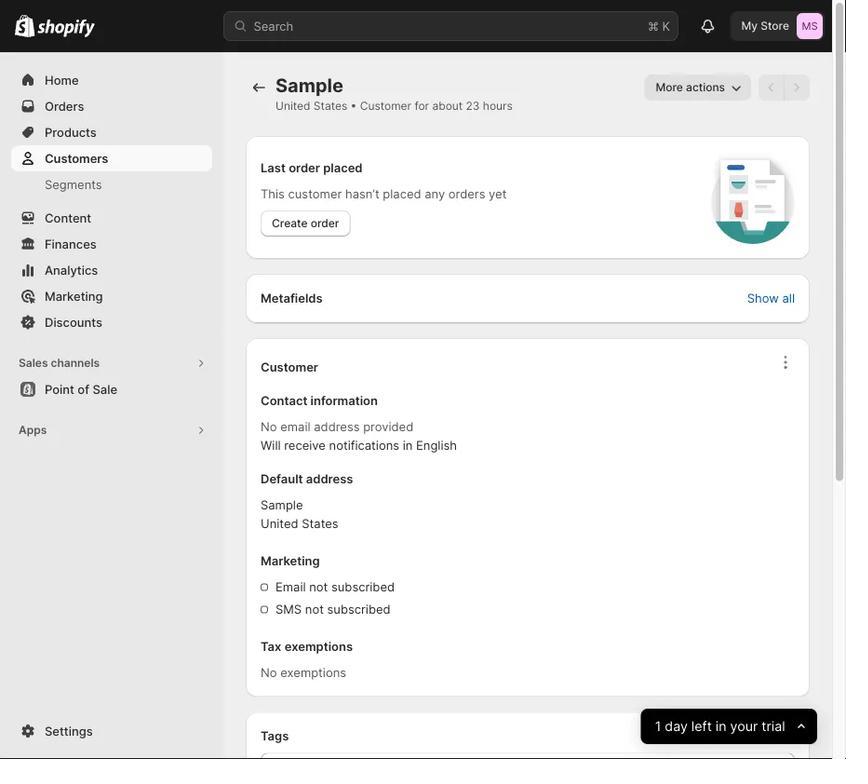 Task type: describe. For each thing, give the bounding box(es) containing it.
1 vertical spatial customer
[[261, 360, 319, 374]]

discounts
[[45, 315, 102, 329]]

analytics
[[45, 263, 98, 277]]

yet
[[489, 186, 507, 201]]

settings link
[[11, 718, 212, 744]]

order for last
[[289, 160, 320, 175]]

show all
[[748, 291, 795, 305]]

your
[[731, 718, 759, 734]]

⌘ k
[[648, 19, 671, 33]]

my store
[[742, 19, 790, 33]]

sales channels
[[19, 356, 100, 370]]

show all link
[[748, 289, 795, 307]]

no email address provided will receive notifications in english
[[261, 420, 457, 453]]

last order placed
[[261, 160, 363, 175]]

k
[[663, 19, 671, 33]]

subscribed for sms not subscribed
[[327, 602, 391, 617]]

my
[[742, 19, 758, 33]]

english
[[416, 438, 457, 453]]

sale
[[93, 382, 117, 396]]

information
[[311, 393, 378, 408]]

trial
[[762, 718, 786, 734]]

no for no exemptions
[[261, 665, 277, 680]]

exemptions for no exemptions
[[281, 665, 347, 680]]

united for sample united states
[[261, 516, 299, 531]]

segments link
[[11, 171, 212, 197]]

states for sample united states
[[302, 516, 339, 531]]

tags
[[261, 729, 289, 743]]

of
[[78, 382, 89, 396]]

not for sms
[[305, 602, 324, 617]]

products
[[45, 125, 97, 139]]

notifications
[[329, 438, 400, 453]]

apps button
[[11, 417, 212, 443]]

email not subscribed
[[276, 580, 395, 594]]

actions
[[686, 81, 726, 94]]

finances link
[[11, 231, 212, 257]]

email
[[281, 420, 311, 434]]

contact information
[[261, 393, 378, 408]]

point
[[45, 382, 74, 396]]

orders
[[45, 99, 84, 113]]

in inside no email address provided will receive notifications in english
[[403, 438, 413, 453]]

for
[[415, 99, 429, 113]]

content
[[45, 210, 91, 225]]

1 vertical spatial address
[[306, 472, 353, 486]]

settings
[[45, 724, 93, 738]]

provided
[[363, 420, 414, 434]]

tax
[[261, 639, 282, 654]]

finances
[[45, 237, 97, 251]]

create
[[272, 217, 308, 230]]

sample for sample united states
[[261, 498, 303, 512]]

show
[[748, 291, 779, 305]]

customers
[[45, 151, 108, 165]]

home link
[[11, 67, 212, 93]]

tax exemptions
[[261, 639, 353, 654]]

all
[[783, 291, 795, 305]]

sms
[[276, 602, 302, 617]]

about
[[433, 99, 463, 113]]

sales
[[19, 356, 48, 370]]

23
[[466, 99, 480, 113]]

1 vertical spatial marketing
[[261, 554, 320, 568]]

sms not subscribed
[[276, 602, 391, 617]]

sales channels button
[[11, 350, 212, 376]]

sample united states
[[261, 498, 339, 531]]

exemptions for tax exemptions
[[285, 639, 353, 654]]

no for no email address provided will receive notifications in english
[[261, 420, 277, 434]]

channels
[[51, 356, 100, 370]]

•
[[351, 99, 357, 113]]

last
[[261, 160, 286, 175]]

this
[[261, 186, 285, 201]]

more actions button
[[645, 75, 752, 101]]

marketing link
[[11, 283, 212, 309]]

order for create
[[311, 217, 339, 230]]

this customer hasn't placed any orders yet
[[261, 186, 507, 201]]

search
[[254, 19, 294, 33]]

united for sample united states • customer for about 23 hours
[[276, 99, 311, 113]]

⌘
[[648, 19, 659, 33]]



Task type: vqa. For each thing, say whether or not it's contained in the screenshot.
3 in the dropdown button
no



Task type: locate. For each thing, give the bounding box(es) containing it.
0 horizontal spatial placed
[[323, 160, 363, 175]]

1 vertical spatial exemptions
[[281, 665, 347, 680]]

contact
[[261, 393, 308, 408]]

orders
[[449, 186, 486, 201]]

segments
[[45, 177, 102, 191]]

united left •
[[276, 99, 311, 113]]

not up sms not subscribed at bottom
[[309, 580, 328, 594]]

discounts link
[[11, 309, 212, 335]]

next image
[[788, 78, 807, 97]]

in right the left
[[716, 718, 727, 734]]

states
[[314, 99, 348, 113], [302, 516, 339, 531]]

any
[[425, 186, 445, 201]]

customers link
[[11, 145, 212, 171]]

not right sms
[[305, 602, 324, 617]]

address down receive
[[306, 472, 353, 486]]

0 vertical spatial not
[[309, 580, 328, 594]]

no down tax
[[261, 665, 277, 680]]

no exemptions
[[261, 665, 347, 680]]

1 vertical spatial states
[[302, 516, 339, 531]]

default
[[261, 472, 303, 486]]

1 vertical spatial not
[[305, 602, 324, 617]]

states inside sample united states
[[302, 516, 339, 531]]

hours
[[483, 99, 513, 113]]

point of sale button
[[0, 376, 224, 402]]

order
[[289, 160, 320, 175], [311, 217, 339, 230]]

in down provided
[[403, 438, 413, 453]]

placed left any
[[383, 186, 422, 201]]

1 vertical spatial order
[[311, 217, 339, 230]]

customer up contact
[[261, 360, 319, 374]]

order down customer
[[311, 217, 339, 230]]

more actions
[[656, 81, 726, 94]]

0 vertical spatial order
[[289, 160, 320, 175]]

exemptions
[[285, 639, 353, 654], [281, 665, 347, 680]]

previous image
[[763, 78, 781, 97]]

0 vertical spatial united
[[276, 99, 311, 113]]

subscribed down email not subscribed
[[327, 602, 391, 617]]

0 vertical spatial in
[[403, 438, 413, 453]]

0 vertical spatial address
[[314, 420, 360, 434]]

point of sale link
[[11, 376, 212, 402]]

no up will
[[261, 420, 277, 434]]

orders link
[[11, 93, 212, 119]]

0 vertical spatial placed
[[323, 160, 363, 175]]

content link
[[11, 205, 212, 231]]

0 vertical spatial no
[[261, 420, 277, 434]]

order inside button
[[311, 217, 339, 230]]

in
[[403, 438, 413, 453], [716, 718, 727, 734]]

0 vertical spatial exemptions
[[285, 639, 353, 654]]

states left •
[[314, 99, 348, 113]]

placed up hasn't
[[323, 160, 363, 175]]

left
[[692, 718, 713, 734]]

1 horizontal spatial marketing
[[261, 554, 320, 568]]

0 horizontal spatial shopify image
[[15, 15, 35, 37]]

in inside dropdown button
[[716, 718, 727, 734]]

customer right •
[[360, 99, 412, 113]]

metafields
[[261, 291, 323, 305]]

address inside no email address provided will receive notifications in english
[[314, 420, 360, 434]]

no
[[261, 420, 277, 434], [261, 665, 277, 680]]

apps
[[19, 423, 47, 437]]

1 vertical spatial no
[[261, 665, 277, 680]]

marketing inside marketing link
[[45, 289, 103, 303]]

exemptions down tax exemptions
[[281, 665, 347, 680]]

1
[[656, 718, 662, 734]]

subscribed for email not subscribed
[[332, 580, 395, 594]]

1 vertical spatial placed
[[383, 186, 422, 201]]

sample down search at the left of the page
[[276, 74, 344, 97]]

store
[[761, 19, 790, 33]]

no inside no email address provided will receive notifications in english
[[261, 420, 277, 434]]

0 vertical spatial sample
[[276, 74, 344, 97]]

sample inside sample united states
[[261, 498, 303, 512]]

order up customer
[[289, 160, 320, 175]]

2 no from the top
[[261, 665, 277, 680]]

united down default
[[261, 516, 299, 531]]

0 horizontal spatial in
[[403, 438, 413, 453]]

sample inside sample united states • customer for about 23 hours
[[276, 74, 344, 97]]

not for email
[[309, 580, 328, 594]]

1 no from the top
[[261, 420, 277, 434]]

1 day left in your trial button
[[641, 709, 818, 744]]

subscribed up sms not subscribed at bottom
[[332, 580, 395, 594]]

0 horizontal spatial customer
[[261, 360, 319, 374]]

hasn't
[[345, 186, 380, 201]]

united inside sample united states
[[261, 516, 299, 531]]

united
[[276, 99, 311, 113], [261, 516, 299, 531]]

None text field
[[261, 753, 795, 759]]

0 vertical spatial subscribed
[[332, 580, 395, 594]]

sample down default
[[261, 498, 303, 512]]

point of sale
[[45, 382, 117, 396]]

customer inside sample united states • customer for about 23 hours
[[360, 99, 412, 113]]

more
[[656, 81, 684, 94]]

0 vertical spatial customer
[[360, 99, 412, 113]]

will
[[261, 438, 281, 453]]

1 horizontal spatial placed
[[383, 186, 422, 201]]

marketing up discounts
[[45, 289, 103, 303]]

1 horizontal spatial in
[[716, 718, 727, 734]]

address
[[314, 420, 360, 434], [306, 472, 353, 486]]

united inside sample united states • customer for about 23 hours
[[276, 99, 311, 113]]

receive
[[284, 438, 326, 453]]

address down information
[[314, 420, 360, 434]]

1 day left in your trial
[[656, 718, 786, 734]]

my store image
[[797, 13, 823, 39]]

analytics link
[[11, 257, 212, 283]]

home
[[45, 73, 79, 87]]

0 vertical spatial marketing
[[45, 289, 103, 303]]

1 vertical spatial in
[[716, 718, 727, 734]]

states inside sample united states • customer for about 23 hours
[[314, 99, 348, 113]]

sample
[[276, 74, 344, 97], [261, 498, 303, 512]]

marketing up email
[[261, 554, 320, 568]]

placed
[[323, 160, 363, 175], [383, 186, 422, 201]]

sample united states • customer for about 23 hours
[[276, 74, 513, 113]]

customer
[[360, 99, 412, 113], [261, 360, 319, 374]]

default address
[[261, 472, 353, 486]]

create order button
[[261, 210, 351, 237]]

states for sample united states • customer for about 23 hours
[[314, 99, 348, 113]]

email
[[276, 580, 306, 594]]

products link
[[11, 119, 212, 145]]

create order
[[272, 217, 339, 230]]

customer
[[288, 186, 342, 201]]

subscribed
[[332, 580, 395, 594], [327, 602, 391, 617]]

exemptions up no exemptions
[[285, 639, 353, 654]]

0 horizontal spatial marketing
[[45, 289, 103, 303]]

sample for sample united states • customer for about 23 hours
[[276, 74, 344, 97]]

1 vertical spatial united
[[261, 516, 299, 531]]

1 horizontal spatial customer
[[360, 99, 412, 113]]

1 horizontal spatial shopify image
[[37, 19, 95, 38]]

shopify image
[[15, 15, 35, 37], [37, 19, 95, 38]]

day
[[665, 718, 688, 734]]

marketing
[[45, 289, 103, 303], [261, 554, 320, 568]]

1 vertical spatial subscribed
[[327, 602, 391, 617]]

states down default address
[[302, 516, 339, 531]]

0 vertical spatial states
[[314, 99, 348, 113]]

1 vertical spatial sample
[[261, 498, 303, 512]]



